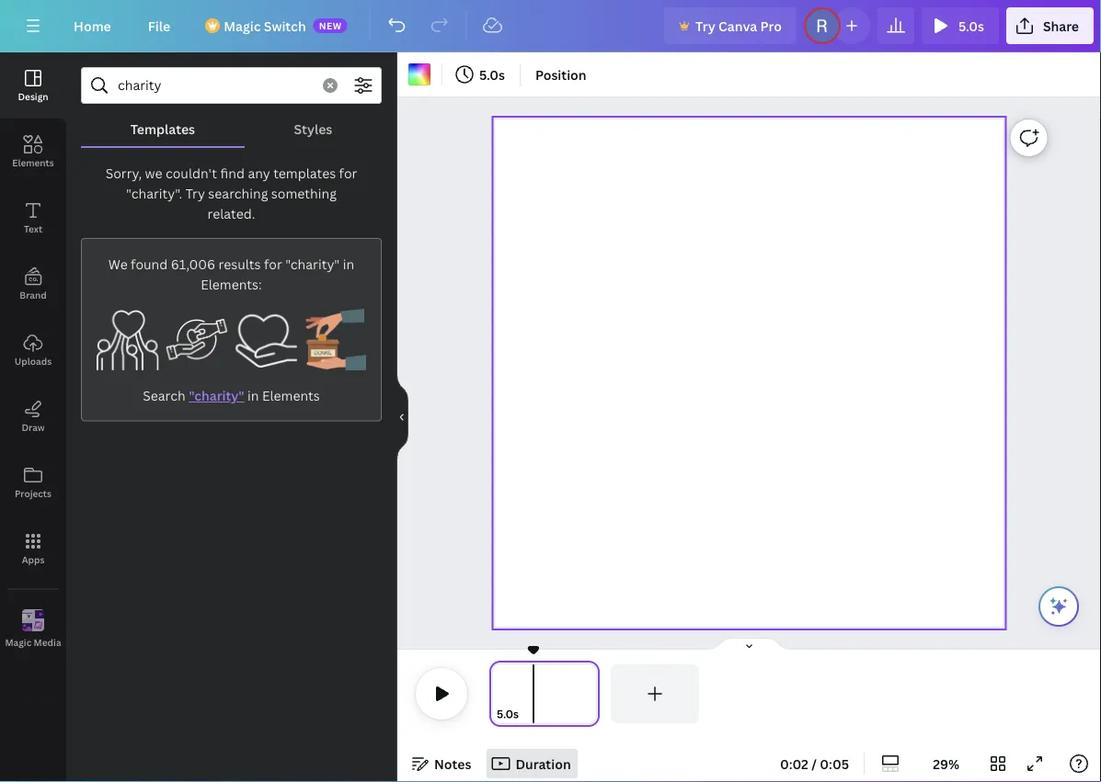 Task type: vqa. For each thing, say whether or not it's contained in the screenshot.
(75)
no



Task type: describe. For each thing, give the bounding box(es) containing it.
uploads button
[[0, 317, 66, 384]]

side panel tab list
[[0, 52, 66, 663]]

0:05
[[820, 756, 849, 773]]

related.
[[208, 205, 255, 222]]

2 vertical spatial 5.0s
[[497, 707, 519, 722]]

draw
[[22, 421, 45, 434]]

we
[[145, 164, 162, 182]]

29% button
[[916, 750, 976, 779]]

elements inside button
[[12, 156, 54, 169]]

any
[[248, 164, 270, 182]]

0 horizontal spatial "charity"
[[189, 387, 244, 405]]

1 vertical spatial 5.0s button
[[450, 60, 512, 89]]

Page title text field
[[527, 706, 534, 724]]

text button
[[0, 185, 66, 251]]

sorry, we couldn't find any templates for "charity". try searching something related.
[[105, 164, 357, 222]]

magic switch
[[224, 17, 306, 35]]

position
[[535, 66, 587, 83]]

uploads
[[15, 355, 52, 368]]

hide pages image
[[705, 638, 794, 652]]

share
[[1043, 17, 1079, 35]]

in inside we found 61,006 results for "charity" in elements:
[[343, 255, 354, 273]]

templates
[[273, 164, 336, 182]]

sorry,
[[105, 164, 142, 182]]

2 vertical spatial 5.0s button
[[497, 706, 519, 724]]

design
[[18, 90, 48, 103]]

styles button
[[244, 111, 382, 146]]

brand
[[20, 289, 47, 301]]

duration button
[[486, 750, 578, 779]]

pro
[[760, 17, 782, 35]]

home link
[[59, 7, 126, 44]]

notes button
[[405, 750, 479, 779]]

#ffffff image
[[408, 63, 431, 86]]

apps button
[[0, 516, 66, 582]]

0 vertical spatial 5.0s button
[[922, 7, 999, 44]]

media
[[34, 637, 61, 649]]

"charity" inside we found 61,006 results for "charity" in elements:
[[285, 255, 340, 273]]

29%
[[933, 756, 960, 773]]

1 vertical spatial elements
[[262, 387, 320, 405]]

0 horizontal spatial in
[[248, 387, 259, 405]]

canva
[[719, 17, 757, 35]]

elements:
[[201, 276, 262, 293]]

try inside try canva pro button
[[696, 17, 715, 35]]

couldn't
[[166, 164, 217, 182]]

templates
[[130, 120, 195, 138]]

61,006
[[171, 255, 215, 273]]

try canva pro
[[696, 17, 782, 35]]

/
[[812, 756, 817, 773]]

Search LinkedIn Video Ad templates search field
[[118, 68, 312, 103]]

magic media
[[5, 637, 61, 649]]

donation and charity image
[[304, 309, 366, 371]]



Task type: locate. For each thing, give the bounding box(es) containing it.
5.0s left 'page title' text box
[[497, 707, 519, 722]]

0:02
[[780, 756, 809, 773]]

magic inside button
[[5, 637, 31, 649]]

try
[[696, 17, 715, 35], [186, 184, 205, 202]]

1 vertical spatial "charity"
[[189, 387, 244, 405]]

"charity"
[[285, 255, 340, 273], [189, 387, 244, 405]]

in right the "charity" link
[[248, 387, 259, 405]]

1 horizontal spatial in
[[343, 255, 354, 273]]

5.0s button right #ffffff icon
[[450, 60, 512, 89]]

for inside sorry, we couldn't find any templates for "charity". try searching something related.
[[339, 164, 357, 182]]

"charity" right search
[[189, 387, 244, 405]]

apps
[[22, 554, 44, 566]]

0 vertical spatial elements
[[12, 156, 54, 169]]

1 vertical spatial 5.0s
[[479, 66, 505, 83]]

results
[[219, 255, 261, 273]]

0 horizontal spatial magic
[[5, 637, 31, 649]]

try left canva
[[696, 17, 715, 35]]

try down "couldn't"
[[186, 184, 205, 202]]

0 vertical spatial magic
[[224, 17, 261, 35]]

home
[[74, 17, 111, 35]]

magic for magic switch
[[224, 17, 261, 35]]

new
[[319, 19, 342, 32]]

"charity".
[[126, 184, 182, 202]]

search
[[143, 387, 186, 405]]

1 horizontal spatial elements
[[262, 387, 320, 405]]

try inside sorry, we couldn't find any templates for "charity". try searching something related.
[[186, 184, 205, 202]]

magic for magic media
[[5, 637, 31, 649]]

design button
[[0, 52, 66, 119]]

share button
[[1006, 7, 1094, 44]]

"charity" down something
[[285, 255, 340, 273]]

0 horizontal spatial for
[[264, 255, 282, 273]]

canva assistant image
[[1048, 596, 1070, 618]]

elements down donation and charity image
[[262, 387, 320, 405]]

magic left switch
[[224, 17, 261, 35]]

searching
[[208, 184, 268, 202]]

0:02 / 0:05
[[780, 756, 849, 773]]

switch
[[264, 17, 306, 35]]

file button
[[133, 7, 185, 44]]

text
[[24, 223, 42, 235]]

1 vertical spatial magic
[[5, 637, 31, 649]]

magic inside main menu bar
[[224, 17, 261, 35]]

we found 61,006 results for "charity" in elements:
[[108, 255, 354, 293]]

elements up 'text' "button"
[[12, 156, 54, 169]]

found
[[131, 255, 168, 273]]

1 horizontal spatial magic
[[224, 17, 261, 35]]

1 horizontal spatial "charity"
[[285, 255, 340, 273]]

projects
[[15, 488, 52, 500]]

for inside we found 61,006 results for "charity" in elements:
[[264, 255, 282, 273]]

1 vertical spatial for
[[264, 255, 282, 273]]

1 vertical spatial try
[[186, 184, 205, 202]]

5.0s inside main menu bar
[[959, 17, 984, 35]]

5.0s button left 'share' dropdown button on the top of page
[[922, 7, 999, 44]]

something
[[271, 184, 337, 202]]

magic media button
[[0, 597, 66, 663]]

for right results at the top left of page
[[264, 255, 282, 273]]

in
[[343, 255, 354, 273], [248, 387, 259, 405]]

trimming, start edge slider
[[489, 665, 506, 724]]

duration
[[516, 756, 571, 773]]

1 horizontal spatial try
[[696, 17, 715, 35]]

notes
[[434, 756, 471, 773]]

5.0s button
[[922, 7, 999, 44], [450, 60, 512, 89], [497, 706, 519, 724]]

search "charity" in elements
[[143, 387, 320, 405]]

we
[[108, 255, 128, 273]]

0 vertical spatial 5.0s
[[959, 17, 984, 35]]

file
[[148, 17, 170, 35]]

find
[[220, 164, 245, 182]]

5.0s button left 'page title' text box
[[497, 706, 519, 724]]

elements button
[[0, 119, 66, 185]]

magic
[[224, 17, 261, 35], [5, 637, 31, 649]]

5.0s
[[959, 17, 984, 35], [479, 66, 505, 83], [497, 707, 519, 722]]

0 horizontal spatial elements
[[12, 156, 54, 169]]

brand button
[[0, 251, 66, 317]]

draw button
[[0, 384, 66, 450]]

1 vertical spatial in
[[248, 387, 259, 405]]

templates button
[[81, 111, 244, 146]]

position button
[[528, 60, 594, 89]]

0 horizontal spatial try
[[186, 184, 205, 202]]

0 vertical spatial in
[[343, 255, 354, 273]]

for
[[339, 164, 357, 182], [264, 255, 282, 273]]

0 vertical spatial try
[[696, 17, 715, 35]]

0 vertical spatial for
[[339, 164, 357, 182]]

1 horizontal spatial for
[[339, 164, 357, 182]]

"charity" link
[[189, 387, 244, 405]]

try canva pro button
[[664, 7, 797, 44]]

magic left media
[[5, 637, 31, 649]]

in up donation and charity image
[[343, 255, 354, 273]]

main menu bar
[[0, 0, 1101, 52]]

styles
[[294, 120, 332, 138]]

elements
[[12, 156, 54, 169], [262, 387, 320, 405]]

projects button
[[0, 450, 66, 516]]

for right 'templates'
[[339, 164, 357, 182]]

5.0s left 'share' dropdown button on the top of page
[[959, 17, 984, 35]]

5.0s left position popup button
[[479, 66, 505, 83]]

hide image
[[397, 374, 408, 462]]

trimming, end edge slider
[[583, 665, 600, 724]]

0 vertical spatial "charity"
[[285, 255, 340, 273]]



